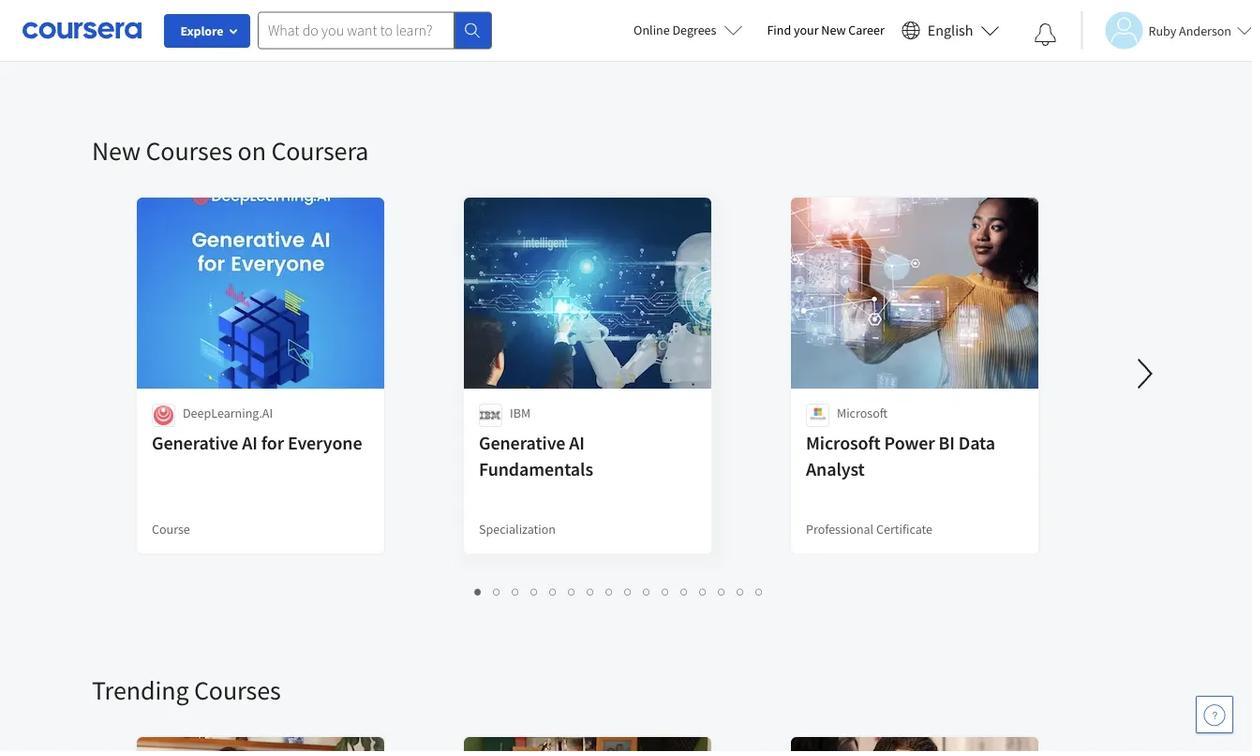 Task type: describe. For each thing, give the bounding box(es) containing it.
google project management: professional certificate by google, image
[[791, 738, 1040, 753]]

courses for new
[[146, 135, 233, 167]]

9 for the 9 button corresponding to second list from the bottom
[[690, 42, 698, 60]]

list inside new courses on coursera carousel 'element'
[[139, 580, 1100, 602]]

generative ai fundamentals
[[479, 432, 593, 481]]

certificate
[[876, 521, 933, 538]]

for
[[261, 432, 284, 455]]

1 list from the top
[[139, 40, 1100, 62]]

0 horizontal spatial 7 button
[[582, 580, 600, 602]]

6 for 6 button to the bottom
[[569, 582, 576, 600]]

14 button
[[713, 580, 734, 602]]

course
[[152, 521, 190, 538]]

0 vertical spatial 3
[[578, 42, 585, 60]]

trending
[[92, 674, 189, 707]]

help center image
[[1204, 704, 1226, 727]]

online degrees
[[634, 22, 717, 38]]

8 for 8 button in new courses on coursera carousel 'element'
[[606, 582, 614, 600]]

microsoft image
[[806, 404, 830, 427]]

1 vertical spatial 1 button
[[469, 580, 488, 602]]

4 for bottommost 4 button
[[531, 582, 539, 600]]

ruby anderson button
[[1081, 12, 1252, 49]]

1 for bottom 1 button
[[475, 582, 482, 600]]

microsoft for microsoft
[[837, 405, 888, 422]]

8 for the topmost 8 button
[[672, 42, 679, 60]]

0 horizontal spatial 2 button
[[488, 580, 507, 602]]

10 button
[[638, 580, 659, 602]]

5 for the bottom 5 button
[[550, 582, 557, 600]]

google data analytics professional certificate by google, image
[[464, 738, 712, 753]]

11 button
[[657, 580, 677, 602]]

7 for left 7 button
[[587, 582, 595, 600]]

english
[[928, 21, 974, 40]]

1 horizontal spatial 2
[[559, 42, 567, 60]]

analyst
[[806, 458, 865, 481]]

What do you want to learn? text field
[[258, 12, 455, 49]]

5 for the topmost 5 button
[[615, 42, 623, 60]]

fundamentals
[[479, 458, 593, 481]]

trending courses carousel element
[[92, 618, 1252, 753]]

ruby anderson
[[1149, 22, 1232, 39]]

new courses on coursera
[[92, 135, 369, 167]]

explore
[[180, 22, 224, 39]]

data
[[959, 432, 996, 455]]

1 vertical spatial 6 button
[[563, 580, 582, 602]]

on
[[238, 135, 266, 167]]

new inside 'element'
[[92, 135, 141, 167]]

1 horizontal spatial 3 button
[[572, 40, 591, 62]]

1 vertical spatial 5 button
[[544, 580, 563, 602]]

1 horizontal spatial new
[[822, 22, 846, 38]]

3 inside new courses on coursera carousel 'element'
[[512, 582, 520, 600]]

1 horizontal spatial 1 button
[[535, 40, 554, 62]]

0 vertical spatial 7 button
[[647, 40, 666, 62]]

microsoft power bi data analyst
[[806, 432, 996, 481]]

generative for generative ai for everyone
[[152, 432, 238, 455]]

ibm
[[510, 405, 531, 422]]

11
[[662, 582, 677, 600]]

12
[[681, 582, 696, 600]]

ibm image
[[479, 404, 502, 427]]

microsoft for microsoft power bi data analyst
[[806, 432, 881, 455]]

generative ai for everyone
[[152, 432, 362, 455]]



Task type: vqa. For each thing, say whether or not it's contained in the screenshot.
attract,
no



Task type: locate. For each thing, give the bounding box(es) containing it.
specialization
[[479, 521, 556, 538]]

8 inside new courses on coursera carousel 'element'
[[606, 582, 614, 600]]

generative for generative ai fundamentals
[[479, 432, 566, 455]]

0 horizontal spatial 1 button
[[469, 580, 488, 602]]

1 horizontal spatial 7
[[653, 42, 660, 60]]

1 ai from the left
[[242, 432, 258, 455]]

microsoft inside 'microsoft power bi data analyst'
[[806, 432, 881, 455]]

1 horizontal spatial 6
[[634, 42, 642, 60]]

13 button
[[694, 580, 715, 602]]

generative inside generative ai fundamentals
[[479, 432, 566, 455]]

1 horizontal spatial 4
[[597, 42, 604, 60]]

1 for rightmost 1 button
[[540, 42, 548, 60]]

professional
[[806, 521, 874, 538]]

1 vertical spatial 7
[[587, 582, 595, 600]]

1 button
[[535, 40, 554, 62], [469, 580, 488, 602]]

5 button
[[610, 40, 629, 62], [544, 580, 563, 602]]

0 vertical spatial 6
[[634, 42, 642, 60]]

10 11 12 13 14 15 16
[[644, 582, 771, 600]]

15 button
[[732, 580, 752, 602]]

1 vertical spatial new
[[92, 135, 141, 167]]

list
[[139, 40, 1100, 62], [139, 580, 1100, 602]]

0 vertical spatial microsoft
[[837, 405, 888, 422]]

1 inside new courses on coursera carousel 'element'
[[475, 582, 482, 600]]

generative up fundamentals
[[479, 432, 566, 455]]

0 horizontal spatial 7
[[587, 582, 595, 600]]

0 horizontal spatial 9
[[625, 582, 632, 600]]

0 horizontal spatial 4
[[531, 582, 539, 600]]

7 left 10 button
[[587, 582, 595, 600]]

1 horizontal spatial 9 button
[[685, 40, 704, 62]]

0 vertical spatial 5 button
[[610, 40, 629, 62]]

0 vertical spatial 9
[[690, 42, 698, 60]]

6 button down 'online'
[[629, 40, 647, 62]]

3
[[578, 42, 585, 60], [512, 582, 520, 600]]

7 inside new courses on coursera carousel 'element'
[[587, 582, 595, 600]]

find your new career link
[[758, 19, 894, 42]]

next slide image
[[1123, 352, 1168, 397]]

4 inside new courses on coursera carousel 'element'
[[531, 582, 539, 600]]

new courses on coursera carousel element
[[92, 78, 1252, 618]]

8
[[672, 42, 679, 60], [606, 582, 614, 600]]

generative down "deeplearning.ai" image
[[152, 432, 238, 455]]

3 button inside new courses on coursera carousel 'element'
[[507, 580, 525, 602]]

0 horizontal spatial 6 button
[[563, 580, 582, 602]]

7 for 7 button to the top
[[653, 42, 660, 60]]

2 list from the top
[[139, 580, 1100, 602]]

6 button left 10 button
[[563, 580, 582, 602]]

0 vertical spatial courses
[[146, 135, 233, 167]]

9 down 'degrees'
[[690, 42, 698, 60]]

1 vertical spatial 3 button
[[507, 580, 525, 602]]

8 button
[[666, 40, 685, 62], [600, 580, 619, 602]]

7 down 'online'
[[653, 42, 660, 60]]

8 left 10 button
[[606, 582, 614, 600]]

16 button
[[750, 580, 771, 602]]

0 horizontal spatial 8 button
[[600, 580, 619, 602]]

0 vertical spatial 2
[[559, 42, 567, 60]]

online degrees button
[[619, 9, 758, 51]]

6 button
[[629, 40, 647, 62], [563, 580, 582, 602]]

everyone
[[288, 432, 362, 455]]

9 button left 10 at the right bottom
[[619, 580, 638, 602]]

1 vertical spatial 7 button
[[582, 580, 600, 602]]

professional certificate
[[806, 521, 933, 538]]

0 vertical spatial 5
[[615, 42, 623, 60]]

7 button
[[647, 40, 666, 62], [582, 580, 600, 602]]

anderson
[[1179, 22, 1232, 39]]

8 down online degrees
[[672, 42, 679, 60]]

1 horizontal spatial 6 button
[[629, 40, 647, 62]]

1 vertical spatial 9 button
[[619, 580, 638, 602]]

4 button left the online degrees popup button
[[591, 40, 610, 62]]

0 horizontal spatial 2
[[494, 582, 501, 600]]

0 horizontal spatial 1
[[475, 582, 482, 600]]

deeplearning.ai
[[183, 405, 273, 422]]

15
[[737, 582, 752, 600]]

courses
[[146, 135, 233, 167], [194, 674, 281, 707]]

1 vertical spatial 1
[[475, 582, 482, 600]]

0 horizontal spatial 9 button
[[619, 580, 638, 602]]

online
[[634, 22, 670, 38]]

1 vertical spatial 8 button
[[600, 580, 619, 602]]

trending courses
[[92, 674, 281, 707]]

5 inside new courses on coursera carousel 'element'
[[550, 582, 557, 600]]

ai up fundamentals
[[569, 432, 585, 455]]

0 horizontal spatial generative
[[152, 432, 238, 455]]

english button
[[894, 0, 1007, 61]]

4 for 4 button to the right
[[597, 42, 604, 60]]

ai inside generative ai fundamentals
[[569, 432, 585, 455]]

power
[[885, 432, 935, 455]]

4 down specialization
[[531, 582, 539, 600]]

0 vertical spatial 2 button
[[554, 40, 572, 62]]

1 horizontal spatial ai
[[569, 432, 585, 455]]

1 vertical spatial 5
[[550, 582, 557, 600]]

5
[[615, 42, 623, 60], [550, 582, 557, 600]]

microsoft up the "analyst"
[[806, 432, 881, 455]]

0 vertical spatial 4 button
[[591, 40, 610, 62]]

find
[[767, 22, 791, 38]]

0 vertical spatial list
[[139, 40, 1100, 62]]

0 horizontal spatial 6
[[569, 582, 576, 600]]

10
[[644, 582, 659, 600]]

7 button left 10 button
[[582, 580, 600, 602]]

0 vertical spatial 8
[[672, 42, 679, 60]]

generative
[[152, 432, 238, 455], [479, 432, 566, 455]]

1 vertical spatial 4
[[531, 582, 539, 600]]

1 horizontal spatial 7 button
[[647, 40, 666, 62]]

0 horizontal spatial 3
[[512, 582, 520, 600]]

1 horizontal spatial 2 button
[[554, 40, 572, 62]]

7 button down 'online'
[[647, 40, 666, 62]]

9
[[690, 42, 698, 60], [625, 582, 632, 600]]

6 inside new courses on coursera carousel 'element'
[[569, 582, 576, 600]]

courses for trending
[[194, 674, 281, 707]]

6 for right 6 button
[[634, 42, 642, 60]]

None search field
[[258, 12, 492, 49]]

2 inside new courses on coursera carousel 'element'
[[494, 582, 501, 600]]

find your new career
[[767, 22, 885, 38]]

0 vertical spatial 9 button
[[685, 40, 704, 62]]

1 vertical spatial list
[[139, 580, 1100, 602]]

0 vertical spatial 1 button
[[535, 40, 554, 62]]

1 horizontal spatial 3
[[578, 42, 585, 60]]

1 vertical spatial 3
[[512, 582, 520, 600]]

0 vertical spatial 7
[[653, 42, 660, 60]]

1 horizontal spatial 9
[[690, 42, 698, 60]]

2 generative from the left
[[479, 432, 566, 455]]

1 horizontal spatial generative
[[479, 432, 566, 455]]

ai
[[242, 432, 258, 455], [569, 432, 585, 455]]

2 ai from the left
[[569, 432, 585, 455]]

1 vertical spatial 8
[[606, 582, 614, 600]]

show notifications image
[[1034, 23, 1057, 46]]

8 button left 10 button
[[600, 580, 619, 602]]

1 generative from the left
[[152, 432, 238, 455]]

0 horizontal spatial ai
[[242, 432, 258, 455]]

your
[[794, 22, 819, 38]]

6 down 'online'
[[634, 42, 642, 60]]

0 vertical spatial 1
[[540, 42, 548, 60]]

0 horizontal spatial 5
[[550, 582, 557, 600]]

courses inside 'element'
[[146, 135, 233, 167]]

ruby
[[1149, 22, 1177, 39]]

courses left on at left top
[[146, 135, 233, 167]]

12 button
[[675, 580, 696, 602]]

career
[[849, 22, 885, 38]]

0 vertical spatial new
[[822, 22, 846, 38]]

7
[[653, 42, 660, 60], [587, 582, 595, 600]]

1 vertical spatial microsoft
[[806, 432, 881, 455]]

1 vertical spatial 9
[[625, 582, 632, 600]]

coursera image
[[22, 15, 142, 45]]

4 left the online degrees popup button
[[597, 42, 604, 60]]

microsoft
[[837, 405, 888, 422], [806, 432, 881, 455]]

4
[[597, 42, 604, 60], [531, 582, 539, 600]]

ai for for
[[242, 432, 258, 455]]

1 horizontal spatial 5 button
[[610, 40, 629, 62]]

9 button
[[685, 40, 704, 62], [619, 580, 638, 602]]

explore button
[[164, 14, 250, 48]]

6
[[634, 42, 642, 60], [569, 582, 576, 600]]

9 button down 'degrees'
[[685, 40, 704, 62]]

ai for fundamentals
[[569, 432, 585, 455]]

1
[[540, 42, 548, 60], [475, 582, 482, 600]]

9 for the 9 button associated with list inside new courses on coursera carousel 'element'
[[625, 582, 632, 600]]

1 horizontal spatial 1
[[540, 42, 548, 60]]

google cybersecurity professional certificate by google, image
[[137, 738, 385, 753]]

degrees
[[673, 22, 717, 38]]

1 vertical spatial 2
[[494, 582, 501, 600]]

0 vertical spatial 3 button
[[572, 40, 591, 62]]

microsoft right microsoft image
[[837, 405, 888, 422]]

bi
[[939, 432, 955, 455]]

courses up google cybersecurity professional certificate by google, image
[[194, 674, 281, 707]]

8 button inside new courses on coursera carousel 'element'
[[600, 580, 619, 602]]

1 horizontal spatial 8 button
[[666, 40, 685, 62]]

2
[[559, 42, 567, 60], [494, 582, 501, 600]]

3 button
[[572, 40, 591, 62], [507, 580, 525, 602]]

deeplearning.ai image
[[152, 404, 175, 427]]

13
[[700, 582, 715, 600]]

0 horizontal spatial 4 button
[[525, 580, 544, 602]]

0 horizontal spatial 5 button
[[544, 580, 563, 602]]

8 button down online degrees
[[666, 40, 685, 62]]

0 horizontal spatial new
[[92, 135, 141, 167]]

2 button
[[554, 40, 572, 62], [488, 580, 507, 602]]

9 left 10 button
[[625, 582, 632, 600]]

0 horizontal spatial 3 button
[[507, 580, 525, 602]]

0 vertical spatial 8 button
[[666, 40, 685, 62]]

14
[[719, 582, 734, 600]]

1 vertical spatial 2 button
[[488, 580, 507, 602]]

1 vertical spatial courses
[[194, 674, 281, 707]]

9 inside new courses on coursera carousel 'element'
[[625, 582, 632, 600]]

1 horizontal spatial 8
[[672, 42, 679, 60]]

9 button for second list from the bottom
[[685, 40, 704, 62]]

new
[[822, 22, 846, 38], [92, 135, 141, 167]]

4 button down specialization
[[525, 580, 544, 602]]

6 left 10 button
[[569, 582, 576, 600]]

1 horizontal spatial 5
[[615, 42, 623, 60]]

9 button for list inside new courses on coursera carousel 'element'
[[619, 580, 638, 602]]

coursera
[[271, 135, 369, 167]]

0 vertical spatial 4
[[597, 42, 604, 60]]

0 vertical spatial 6 button
[[629, 40, 647, 62]]

1 vertical spatial 6
[[569, 582, 576, 600]]

0 horizontal spatial 8
[[606, 582, 614, 600]]

1 horizontal spatial 4 button
[[591, 40, 610, 62]]

ai left "for"
[[242, 432, 258, 455]]

4 button
[[591, 40, 610, 62], [525, 580, 544, 602]]

1 vertical spatial 4 button
[[525, 580, 544, 602]]

16
[[756, 582, 771, 600]]



